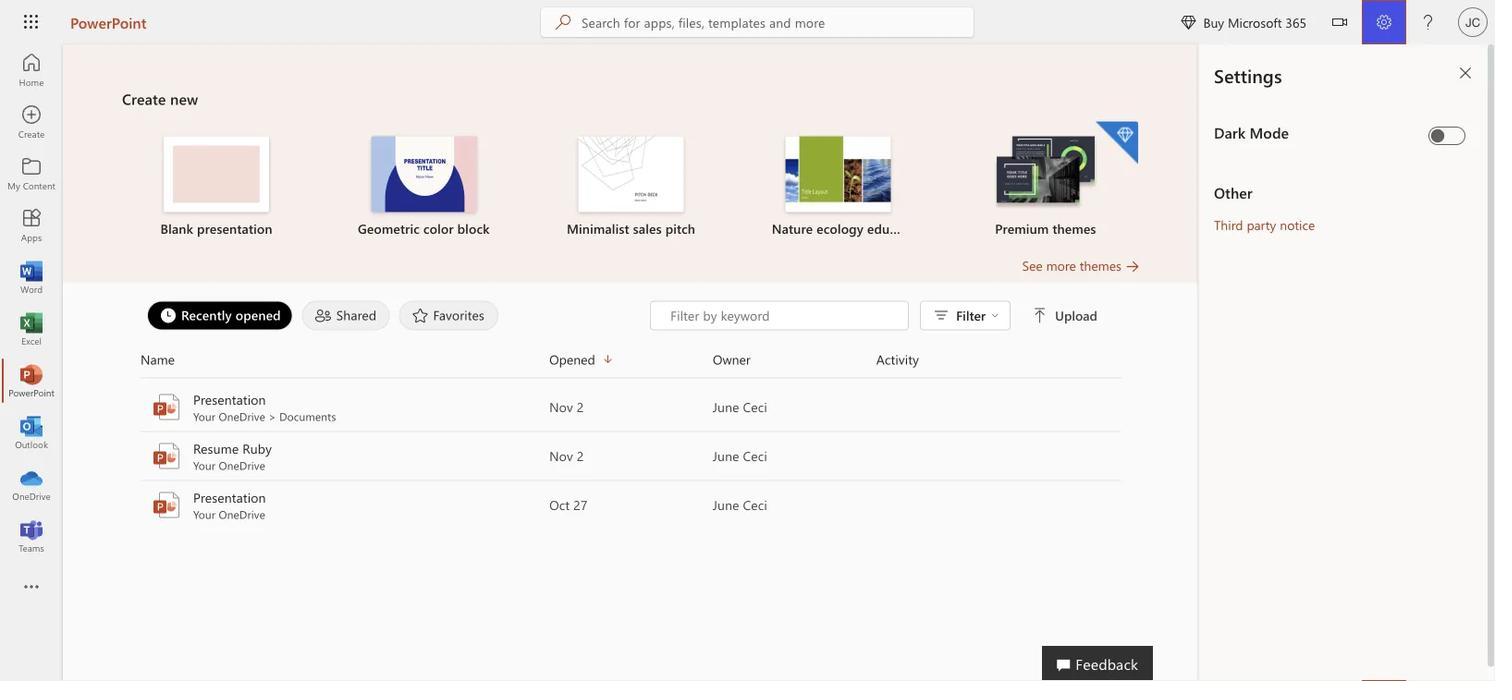 Task type: vqa. For each thing, say whether or not it's contained in the screenshot.
DOCUMENT
no



Task type: locate. For each thing, give the bounding box(es) containing it.
powerpoint image
[[22, 372, 41, 390], [152, 393, 181, 422]]

1 your from the top
[[193, 409, 216, 424]]

1 vertical spatial june
[[713, 448, 740, 465]]

tab list
[[142, 301, 650, 331]]

0 vertical spatial name presentation cell
[[141, 391, 550, 424]]

nov 2 up oct 27
[[550, 448, 584, 465]]

displaying 3 out of 6 files. status
[[650, 301, 1102, 331]]

name button
[[141, 349, 550, 370]]

powerpoint image down name
[[152, 393, 181, 422]]

powerpoint image left presentation your onedrive
[[152, 491, 181, 520]]

1 vertical spatial ceci
[[743, 448, 768, 465]]

blank presentation
[[161, 220, 273, 237]]

june ceci
[[713, 399, 768, 416], [713, 448, 768, 465], [713, 497, 768, 514]]

minimalist sales pitch
[[567, 220, 696, 237]]

onedrive left >
[[219, 409, 265, 424]]

1 vertical spatial onedrive
[[219, 458, 265, 473]]

0 vertical spatial onedrive
[[219, 409, 265, 424]]

1 vertical spatial nov
[[550, 448, 573, 465]]

your inside "presentation your onedrive > documents"
[[193, 409, 216, 424]]

your
[[193, 409, 216, 424], [193, 458, 216, 473], [193, 507, 216, 522]]

1 vertical spatial themes
[[1080, 257, 1122, 274]]

themes up see more themes
[[1053, 220, 1097, 237]]

0 vertical spatial nov 2
[[550, 399, 584, 416]]

activity, column 4 of 4 column header
[[877, 349, 1122, 370]]

2 june ceci from the top
[[713, 448, 768, 465]]

navigation
[[0, 44, 63, 562]]

0 vertical spatial june
[[713, 399, 740, 416]]

name presentation cell down name button at bottom
[[141, 391, 550, 424]]

2 your from the top
[[193, 458, 216, 473]]

3 onedrive from the top
[[219, 507, 265, 522]]

buy
[[1204, 13, 1225, 31]]

geometric color block element
[[331, 136, 517, 238]]

ceci for presentation your onedrive
[[743, 497, 768, 514]]

1 nov from the top
[[550, 399, 573, 416]]

2 vertical spatial your
[[193, 507, 216, 522]]

row
[[141, 349, 1122, 379]]

1 ceci from the top
[[743, 399, 768, 416]]

nov 2 down opened
[[550, 399, 584, 416]]

your for nov 2
[[193, 409, 216, 424]]

2 vertical spatial june
[[713, 497, 740, 514]]

0 vertical spatial your
[[193, 409, 216, 424]]

2 vertical spatial june ceci
[[713, 497, 768, 514]]

name presentation cell
[[141, 391, 550, 424], [141, 489, 550, 522]]

1 presentation from the top
[[193, 391, 266, 408]]


[[1333, 15, 1348, 30]]

excel image
[[22, 320, 41, 339]]

tab list containing recently opened
[[142, 301, 650, 331]]

1 vertical spatial presentation
[[193, 489, 266, 506]]

see
[[1023, 257, 1043, 274]]

0 vertical spatial 2
[[577, 399, 584, 416]]

powerpoint image for resume
[[152, 442, 181, 471]]

powerpoint image left resume
[[152, 442, 181, 471]]

presentation inside "presentation your onedrive > documents"
[[193, 391, 266, 408]]

1 vertical spatial 2
[[577, 448, 584, 465]]

list containing blank presentation
[[122, 120, 1141, 257]]

your inside presentation your onedrive
[[193, 507, 216, 522]]

presentation for oct 27
[[193, 489, 266, 506]]

1 june ceci from the top
[[713, 399, 768, 416]]

themes
[[1053, 220, 1097, 237], [1080, 257, 1122, 274]]

recently opened tab
[[142, 301, 298, 331]]

ceci
[[743, 399, 768, 416], [743, 448, 768, 465], [743, 497, 768, 514]]

opened button
[[550, 349, 713, 370]]

block
[[458, 220, 490, 237]]

1 settings region from the left
[[1144, 44, 1496, 682]]

onedrive inside "presentation your onedrive > documents"
[[219, 409, 265, 424]]

3 ceci from the top
[[743, 497, 768, 514]]

name presentation cell down "name resume ruby" cell
[[141, 489, 550, 522]]

2 settings region from the left
[[1200, 44, 1496, 682]]

onedrive for oct 27
[[219, 507, 265, 522]]

nov 2
[[550, 399, 584, 416], [550, 448, 584, 465]]

1 nov 2 from the top
[[550, 399, 584, 416]]

 upload
[[1033, 307, 1098, 324]]

365
[[1286, 13, 1307, 31]]

2 vertical spatial onedrive
[[219, 507, 265, 522]]

1 vertical spatial nov 2
[[550, 448, 584, 465]]

nature ecology education photo presentation image
[[786, 136, 892, 212]]

nov up oct
[[550, 448, 573, 465]]

2 2 from the top
[[577, 448, 584, 465]]

your down resume ruby your onedrive
[[193, 507, 216, 522]]


[[1182, 15, 1196, 30]]

1 vertical spatial powerpoint image
[[152, 491, 181, 520]]

microsoft
[[1228, 13, 1283, 31]]

presentation down resume ruby your onedrive
[[193, 489, 266, 506]]

june for presentation your onedrive
[[713, 497, 740, 514]]

june ceci for presentation your onedrive
[[713, 497, 768, 514]]

2 ceci from the top
[[743, 448, 768, 465]]

1 powerpoint image from the top
[[152, 442, 181, 471]]

3 your from the top
[[193, 507, 216, 522]]

0 vertical spatial powerpoint image
[[152, 442, 181, 471]]

recently
[[181, 307, 232, 324]]

ruby
[[243, 440, 272, 457]]

name presentation cell for nov 2
[[141, 391, 550, 424]]

powerpoint image inside "name resume ruby" cell
[[152, 442, 181, 471]]

themes right more
[[1080, 257, 1122, 274]]

nov down opened
[[550, 399, 573, 416]]

0 vertical spatial nov
[[550, 399, 573, 416]]

list
[[122, 120, 1141, 257]]

your up resume
[[193, 409, 216, 424]]

1 june from the top
[[713, 399, 740, 416]]

3 june from the top
[[713, 497, 740, 514]]

1 vertical spatial name presentation cell
[[141, 489, 550, 522]]

presentation
[[193, 391, 266, 408], [193, 489, 266, 506]]

2 up 27
[[577, 448, 584, 465]]

powerpoint image down excel image
[[22, 372, 41, 390]]

create
[[122, 89, 166, 109]]

geometric color block image
[[371, 136, 477, 212]]

see more themes
[[1023, 257, 1122, 274]]

other
[[1215, 182, 1253, 202]]

Search box. Suggestions appear as you type. search field
[[582, 7, 974, 37]]

onedrive inside presentation your onedrive
[[219, 507, 265, 522]]

dark mode
[[1215, 122, 1290, 142]]

june for resume ruby your onedrive
[[713, 448, 740, 465]]

powerpoint image inside the name presentation cell
[[152, 393, 181, 422]]

powerpoint banner
[[0, 0, 1496, 48]]

2 powerpoint image from the top
[[152, 491, 181, 520]]

row containing name
[[141, 349, 1122, 379]]

your inside resume ruby your onedrive
[[193, 458, 216, 473]]

nov
[[550, 399, 573, 416], [550, 448, 573, 465]]

outlook image
[[22, 424, 41, 442]]

None search field
[[541, 7, 974, 37]]

2 onedrive from the top
[[219, 458, 265, 473]]

0 vertical spatial presentation
[[193, 391, 266, 408]]

oct 27
[[550, 497, 588, 514]]

blank
[[161, 220, 193, 237]]

create new main content
[[63, 44, 1200, 531]]

1 name presentation cell from the top
[[141, 391, 550, 424]]

powerpoint image for presentation
[[152, 491, 181, 520]]

0 vertical spatial june ceci
[[713, 399, 768, 416]]

filter
[[957, 307, 986, 324]]

resume
[[193, 440, 239, 457]]

settings region
[[1144, 44, 1496, 682], [1200, 44, 1496, 682]]

>
[[269, 409, 276, 424]]

color
[[424, 220, 454, 237]]

2 vertical spatial ceci
[[743, 497, 768, 514]]

third party notice link
[[1215, 216, 1316, 233]]

1 vertical spatial june ceci
[[713, 448, 768, 465]]

row inside create new main content
[[141, 349, 1122, 379]]

2 june from the top
[[713, 448, 740, 465]]

onedrive inside resume ruby your onedrive
[[219, 458, 265, 473]]

nov for resume ruby
[[550, 448, 573, 465]]

1 vertical spatial your
[[193, 458, 216, 473]]

2 nov from the top
[[550, 448, 573, 465]]

jc
[[1466, 15, 1481, 29]]

2
[[577, 399, 584, 416], [577, 448, 584, 465]]

powerpoint image
[[152, 442, 181, 471], [152, 491, 181, 520]]

shared element
[[302, 301, 390, 331]]

your for oct 27
[[193, 507, 216, 522]]

1 horizontal spatial powerpoint image
[[152, 393, 181, 422]]

your down resume
[[193, 458, 216, 473]]

june
[[713, 399, 740, 416], [713, 448, 740, 465], [713, 497, 740, 514]]

onedrive down resume ruby your onedrive
[[219, 507, 265, 522]]

minimalist sales pitch element
[[539, 136, 724, 238]]

1 onedrive from the top
[[219, 409, 265, 424]]

Filter by keyword text field
[[669, 307, 899, 325]]

feedback button
[[1043, 647, 1154, 682]]

powerpoint image inside the name presentation cell
[[152, 491, 181, 520]]

presentation your onedrive > documents
[[193, 391, 336, 424]]

1 2 from the top
[[577, 399, 584, 416]]

2 nov 2 from the top
[[550, 448, 584, 465]]

onedrive
[[219, 409, 265, 424], [219, 458, 265, 473], [219, 507, 265, 522]]

tab list inside create new main content
[[142, 301, 650, 331]]

recently opened
[[181, 307, 281, 324]]

see more themes button
[[1023, 257, 1141, 275]]

3 june ceci from the top
[[713, 497, 768, 514]]

home image
[[22, 61, 41, 80]]

27
[[574, 497, 588, 514]]

0 vertical spatial ceci
[[743, 399, 768, 416]]

presentation up resume
[[193, 391, 266, 408]]

onedrive down ruby
[[219, 458, 265, 473]]

other element
[[1215, 182, 1474, 203]]

ceci for resume ruby your onedrive
[[743, 448, 768, 465]]

1 vertical spatial powerpoint image
[[152, 393, 181, 422]]

nov 2 for presentation
[[550, 399, 584, 416]]

teams image
[[22, 527, 41, 546]]

0 horizontal spatial powerpoint image
[[22, 372, 41, 390]]

nov 2 for resume ruby
[[550, 448, 584, 465]]

apps image
[[22, 216, 41, 235]]

2 name presentation cell from the top
[[141, 489, 550, 522]]

name resume ruby cell
[[141, 440, 550, 473]]

0 vertical spatial themes
[[1053, 220, 1097, 237]]

2 presentation from the top
[[193, 489, 266, 506]]

2 down opened
[[577, 399, 584, 416]]



Task type: describe. For each thing, give the bounding box(es) containing it.
shared tab
[[298, 301, 395, 331]]

create new
[[122, 89, 198, 109]]

presentation your onedrive
[[193, 489, 266, 522]]

jc button
[[1451, 0, 1496, 44]]

recently opened element
[[147, 301, 293, 331]]

onedrive image
[[22, 475, 41, 494]]

geometric color block
[[358, 220, 490, 237]]

owner button
[[713, 349, 877, 370]]

geometric
[[358, 220, 420, 237]]

party
[[1247, 216, 1277, 233]]

powerpoint
[[70, 12, 147, 32]]

owner
[[713, 351, 751, 368]]

favorites element
[[399, 301, 499, 331]]

shared
[[336, 307, 377, 324]]

premium themes element
[[954, 122, 1139, 238]]

onedrive for nov 2
[[219, 409, 265, 424]]

2 for resume ruby
[[577, 448, 584, 465]]

ceci for presentation your onedrive > documents
[[743, 399, 768, 416]]

my content image
[[22, 165, 41, 183]]

mode
[[1250, 122, 1290, 142]]


[[1033, 309, 1048, 323]]

june ceci for presentation your onedrive > documents
[[713, 399, 768, 416]]


[[992, 312, 999, 320]]

2 for presentation
[[577, 399, 584, 416]]

list inside create new main content
[[122, 120, 1141, 257]]

minimalist
[[567, 220, 630, 237]]

minimalist sales pitch image
[[579, 136, 684, 212]]

more
[[1047, 257, 1077, 274]]

upload
[[1056, 307, 1098, 324]]

filter 
[[957, 307, 999, 324]]

pitch
[[666, 220, 696, 237]]

nature ecology education photo presentation element
[[746, 136, 931, 238]]

word image
[[22, 268, 41, 287]]

themes inside button
[[1080, 257, 1122, 274]]

 buy microsoft 365
[[1182, 13, 1307, 31]]

favorites tab
[[395, 301, 503, 331]]

third
[[1215, 216, 1244, 233]]

premium templates diamond image
[[1096, 122, 1139, 164]]

activity
[[877, 351, 919, 368]]

dark mode element
[[1215, 122, 1422, 142]]

opened
[[550, 351, 595, 368]]

nov for presentation
[[550, 399, 573, 416]]

notice
[[1280, 216, 1316, 233]]

opened
[[236, 307, 281, 324]]

premium
[[996, 220, 1049, 237]]

third party notice
[[1215, 216, 1316, 233]]

june for presentation your onedrive > documents
[[713, 399, 740, 416]]

 button
[[1318, 0, 1363, 48]]

settings
[[1215, 63, 1283, 87]]

0 vertical spatial powerpoint image
[[22, 372, 41, 390]]

name
[[141, 351, 175, 368]]

feedback
[[1076, 654, 1139, 674]]

sales
[[633, 220, 662, 237]]

create image
[[22, 113, 41, 131]]

resume ruby your onedrive
[[193, 440, 272, 473]]

blank presentation element
[[124, 136, 309, 238]]

oct
[[550, 497, 570, 514]]

dark
[[1215, 122, 1246, 142]]

presentation for nov 2
[[193, 391, 266, 408]]

name presentation cell for oct 27
[[141, 489, 550, 522]]

presentation
[[197, 220, 273, 237]]

premium themes image
[[993, 136, 1099, 211]]

new
[[170, 89, 198, 109]]

premium themes
[[996, 220, 1097, 237]]

view more apps image
[[22, 579, 41, 598]]

favorites
[[433, 307, 485, 324]]

documents
[[279, 409, 336, 424]]

june ceci for resume ruby your onedrive
[[713, 448, 768, 465]]



